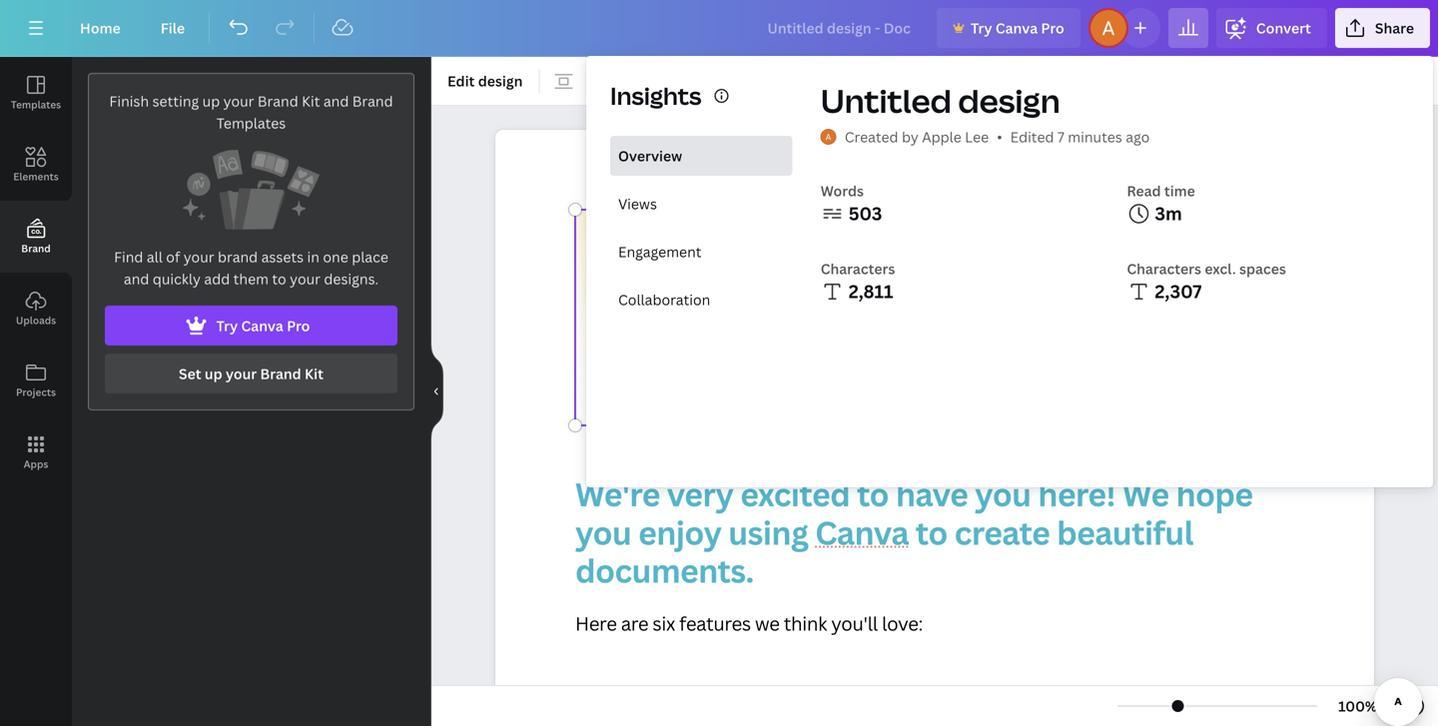 Task type: vqa. For each thing, say whether or not it's contained in the screenshot.
Animated Instagram Post (Square)
no



Task type: locate. For each thing, give the bounding box(es) containing it.
3m
[[1155, 201, 1182, 226]]

minutes
[[1068, 127, 1122, 146]]

to
[[272, 269, 286, 288], [612, 302, 689, 406], [857, 472, 889, 516], [916, 511, 947, 554]]

characters up "2,811"
[[821, 259, 895, 278]]

1 horizontal spatial design
[[958, 79, 1060, 122]]

and
[[323, 91, 349, 110], [124, 269, 149, 288]]

collaboration
[[618, 290, 710, 309]]

design for untitled design
[[958, 79, 1060, 122]]

you left the enjoy
[[575, 511, 631, 554]]

None text field
[[495, 130, 1374, 726]]

to inside find all of your brand assets in one place and quickly add them to your designs.
[[272, 269, 286, 288]]

0 vertical spatial and
[[323, 91, 349, 110]]

0 vertical spatial try
[[971, 18, 992, 37]]

uploads
[[16, 314, 56, 327]]

hope
[[1176, 472, 1253, 516]]

kit inside button
[[305, 364, 324, 383]]

pro for the rightmost try canva pro button
[[1041, 18, 1064, 37]]

your right setting
[[223, 91, 254, 110]]

1 vertical spatial try canva pro
[[216, 316, 310, 335]]

canva inside main menu bar
[[996, 18, 1038, 37]]

1 horizontal spatial characters
[[1127, 259, 1201, 278]]

0 vertical spatial try canva pro
[[971, 18, 1064, 37]]

to canva docs 👋
[[612, 302, 1222, 406]]

pro for the left try canva pro button
[[287, 316, 310, 335]]

1 horizontal spatial and
[[323, 91, 349, 110]]

pro inside main menu bar
[[1041, 18, 1064, 37]]

setting
[[152, 91, 199, 110]]

try canva pro button up untitled design
[[937, 8, 1080, 48]]

try down "add"
[[216, 316, 238, 335]]

1 vertical spatial pro
[[287, 316, 310, 335]]

0 vertical spatial try canva pro button
[[937, 8, 1080, 48]]

Design title text field
[[751, 8, 929, 48]]

you right have
[[975, 472, 1031, 516]]

characters up 2,307
[[1127, 259, 1201, 278]]

2,811
[[849, 279, 893, 304]]

quickly
[[153, 269, 201, 288]]

1 vertical spatial templates
[[216, 113, 286, 132]]

created
[[845, 127, 898, 146]]

up right set
[[205, 364, 222, 383]]

1 vertical spatial and
[[124, 269, 149, 288]]

try up untitled design
[[971, 18, 992, 37]]

find all of your brand assets in one place and quickly add them to your designs.
[[114, 247, 388, 288]]

edit
[[447, 71, 475, 90]]

design up the •
[[958, 79, 1060, 122]]

0 horizontal spatial pro
[[287, 316, 310, 335]]

•
[[997, 127, 1002, 146]]

are
[[621, 611, 648, 636]]

edited
[[1010, 127, 1054, 146]]

design inside edit design button
[[478, 71, 523, 90]]

0 horizontal spatial design
[[478, 71, 523, 90]]

finish
[[109, 91, 149, 110]]

100%
[[1338, 697, 1377, 716]]

time
[[1164, 181, 1195, 200]]

up right setting
[[202, 91, 220, 110]]

0 horizontal spatial and
[[124, 269, 149, 288]]

overview button
[[610, 136, 793, 176]]

edit design button
[[439, 65, 531, 97]]

projects
[[16, 385, 56, 399]]

pro
[[1041, 18, 1064, 37], [287, 316, 310, 335]]

design for edit design
[[478, 71, 523, 90]]

2 characters from the left
[[1127, 259, 1201, 278]]

0 vertical spatial up
[[202, 91, 220, 110]]

main menu bar
[[0, 0, 1438, 57]]

love:
[[882, 611, 923, 636]]

1 vertical spatial kit
[[305, 364, 324, 383]]

enjoy
[[638, 511, 721, 554]]

1 vertical spatial try canva pro button
[[105, 306, 397, 346]]

1 horizontal spatial try canva pro
[[971, 18, 1064, 37]]

design
[[478, 71, 523, 90], [958, 79, 1060, 122]]

0 vertical spatial kit
[[302, 91, 320, 110]]

templates inside finish setting up your brand kit and brand templates
[[216, 113, 286, 132]]

very
[[667, 472, 733, 516]]

uploads button
[[0, 273, 72, 345]]

edit design
[[447, 71, 523, 90]]

canva
[[996, 18, 1038, 37], [706, 302, 932, 406], [241, 316, 283, 335], [815, 511, 909, 554]]

create
[[954, 511, 1050, 554]]

up inside button
[[205, 364, 222, 383]]

brand
[[258, 91, 298, 110], [352, 91, 393, 110], [21, 242, 51, 255], [260, 364, 301, 383]]

apps
[[24, 457, 48, 471]]

0 horizontal spatial characters
[[821, 259, 895, 278]]

1 vertical spatial up
[[205, 364, 222, 383]]

1 horizontal spatial you
[[975, 472, 1031, 516]]

read time
[[1127, 181, 1195, 200]]

design right edit
[[478, 71, 523, 90]]

characters for characters
[[821, 259, 895, 278]]

up
[[202, 91, 220, 110], [205, 364, 222, 383]]

brand
[[218, 247, 258, 266]]

1 vertical spatial try
[[216, 316, 238, 335]]

lee
[[965, 127, 989, 146]]

1 horizontal spatial pro
[[1041, 18, 1064, 37]]

your right of
[[183, 247, 214, 266]]

by
[[902, 127, 919, 146]]

templates
[[11, 98, 61, 111], [216, 113, 286, 132]]

1 horizontal spatial try
[[971, 18, 992, 37]]

characters excl. spaces
[[1127, 259, 1286, 278]]

1 characters from the left
[[821, 259, 895, 278]]

your right set
[[226, 364, 257, 383]]

side panel tab list
[[0, 57, 72, 488]]

try canva pro inside main menu bar
[[971, 18, 1064, 37]]

your inside finish setting up your brand kit and brand templates
[[223, 91, 254, 110]]

your
[[223, 91, 254, 110], [183, 247, 214, 266], [290, 269, 321, 288], [226, 364, 257, 383]]

file button
[[145, 8, 201, 48]]

collaboration button
[[610, 280, 793, 320]]

0 horizontal spatial try
[[216, 316, 238, 335]]

0 horizontal spatial try canva pro
[[216, 316, 310, 335]]

0 vertical spatial pro
[[1041, 18, 1064, 37]]

try
[[971, 18, 992, 37], [216, 316, 238, 335]]

warm
[[681, 222, 882, 326]]

try canva pro button down them
[[105, 306, 397, 346]]

engagement button
[[610, 232, 793, 272]]

them
[[233, 269, 269, 288]]

1 horizontal spatial templates
[[216, 113, 286, 132]]

0 vertical spatial templates
[[11, 98, 61, 111]]

0 horizontal spatial templates
[[11, 98, 61, 111]]

try canva pro button
[[937, 8, 1080, 48], [105, 306, 397, 346]]

a warm welcome
[[612, 222, 1225, 326]]



Task type: describe. For each thing, give the bounding box(es) containing it.
beautiful
[[1057, 511, 1193, 554]]

one
[[323, 247, 348, 266]]

features
[[679, 611, 751, 636]]

apps button
[[0, 416, 72, 488]]

we're
[[575, 472, 660, 516]]

100% button
[[1325, 690, 1390, 722]]

all
[[147, 247, 163, 266]]

here!
[[1038, 472, 1115, 516]]

designs.
[[324, 269, 379, 288]]

views
[[618, 194, 657, 213]]

home
[[80, 18, 121, 37]]

finish setting up your brand kit and brand templates
[[109, 91, 393, 132]]

untitled
[[821, 79, 952, 122]]

set
[[179, 364, 201, 383]]

untitled design
[[821, 79, 1060, 122]]

projects button
[[0, 345, 72, 416]]

we're very excited to have you here! we hope you enjoy using canva to create beautiful documents.
[[575, 472, 1260, 592]]

file
[[161, 18, 185, 37]]

in
[[307, 247, 320, 266]]

share
[[1375, 18, 1414, 37]]

excl.
[[1205, 259, 1236, 278]]

none text field containing a warm welcome
[[495, 130, 1374, 726]]

elements button
[[0, 129, 72, 201]]

home link
[[64, 8, 137, 48]]

1 horizontal spatial try canva pro button
[[937, 8, 1080, 48]]

words
[[821, 181, 864, 200]]

engagement
[[618, 242, 702, 261]]

try canva pro for the rightmost try canva pro button
[[971, 18, 1064, 37]]

of
[[166, 247, 180, 266]]

add
[[204, 269, 230, 288]]

hide image
[[430, 344, 443, 439]]

welcome
[[899, 222, 1225, 326]]

using
[[728, 511, 808, 554]]

templates inside button
[[11, 98, 61, 111]]

your inside button
[[226, 364, 257, 383]]

you'll
[[831, 611, 878, 636]]

convert button
[[1216, 8, 1327, 48]]

and inside finish setting up your brand kit and brand templates
[[323, 91, 349, 110]]

0 horizontal spatial try canva pro button
[[105, 306, 397, 346]]

convert
[[1256, 18, 1311, 37]]

up inside finish setting up your brand kit and brand templates
[[202, 91, 220, 110]]

ago
[[1126, 127, 1150, 146]]

assets
[[261, 247, 304, 266]]

canva inside we're very excited to have you here! we hope you enjoy using canva to create beautiful documents.
[[815, 511, 909, 554]]

excited
[[740, 472, 850, 516]]

kit inside finish setting up your brand kit and brand templates
[[302, 91, 320, 110]]

set up your brand kit button
[[105, 354, 397, 393]]

spaces
[[1239, 259, 1286, 278]]

read
[[1127, 181, 1161, 200]]

docs
[[949, 302, 1130, 406]]

your down in
[[290, 269, 321, 288]]

have
[[896, 472, 968, 516]]

place
[[352, 247, 388, 266]]

here
[[575, 611, 617, 636]]

we
[[755, 611, 780, 636]]

7
[[1058, 127, 1064, 146]]

six
[[653, 611, 675, 636]]

503
[[849, 201, 882, 226]]

👋
[[1147, 302, 1222, 406]]

we
[[1122, 472, 1169, 516]]

here are six features we think you'll love:
[[575, 611, 923, 636]]

views button
[[610, 184, 793, 224]]

find
[[114, 247, 143, 266]]

elements
[[13, 170, 59, 183]]

set up your brand kit
[[179, 364, 324, 383]]

documents.
[[575, 549, 754, 592]]

characters for characters excl. spaces
[[1127, 259, 1201, 278]]

share button
[[1335, 8, 1430, 48]]

created by apple lee • edited 7 minutes ago
[[845, 127, 1150, 146]]

and inside find all of your brand assets in one place and quickly add them to your designs.
[[124, 269, 149, 288]]

2,307
[[1155, 279, 1202, 304]]

0 horizontal spatial you
[[575, 511, 631, 554]]

try inside main menu bar
[[971, 18, 992, 37]]

a
[[612, 222, 664, 326]]

insights
[[610, 79, 702, 112]]

try canva pro for the left try canva pro button
[[216, 316, 310, 335]]

overview
[[618, 146, 682, 165]]

think
[[784, 611, 827, 636]]

templates button
[[0, 57, 72, 129]]

brand button
[[0, 201, 72, 273]]

brand inside the side panel tab list
[[21, 242, 51, 255]]

apple
[[922, 127, 961, 146]]



